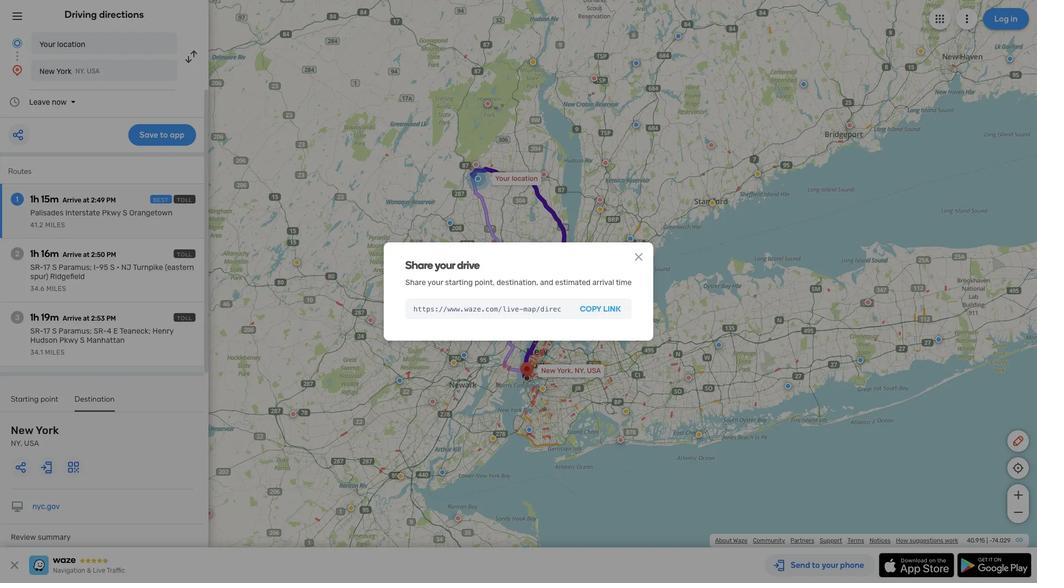 Task type: vqa. For each thing, say whether or not it's contained in the screenshot.
NYC.GOV link
yes



Task type: locate. For each thing, give the bounding box(es) containing it.
usa
[[87, 68, 100, 75], [587, 367, 601, 375], [24, 439, 39, 448]]

navigation & live traffic
[[53, 567, 125, 575]]

miles
[[45, 221, 65, 229], [46, 285, 66, 293], [45, 349, 65, 356]]

2 1h from the top
[[30, 248, 39, 260]]

1 vertical spatial toll
[[177, 251, 192, 258]]

0 vertical spatial share
[[405, 259, 433, 272]]

17 inside sr-17 s paramus; sr-4 e teaneck; henry hudson pkwy s manhattan 34.1 miles
[[43, 327, 50, 336]]

3 1h from the top
[[30, 312, 39, 323]]

york
[[56, 67, 72, 76], [36, 424, 59, 437]]

paramus; up ridgefield
[[59, 263, 92, 272]]

pm
[[106, 197, 116, 204], [107, 251, 116, 259], [106, 315, 116, 322]]

1 vertical spatial pm
[[107, 251, 116, 259]]

sr- for 19m
[[30, 327, 43, 336]]

0 vertical spatial york
[[56, 67, 72, 76]]

pm for 16m
[[107, 251, 116, 259]]

share for share your starting point, destination, and estimated arrival time
[[405, 278, 426, 287]]

1 at from the top
[[83, 197, 89, 204]]

0 vertical spatial new york ny, usa
[[39, 67, 100, 76]]

toll right best
[[177, 197, 192, 203]]

5
[[11, 547, 15, 556]]

pm right 2:49
[[106, 197, 116, 204]]

your for starting
[[428, 278, 443, 287]]

1
[[16, 195, 19, 204]]

toll down (eastern
[[177, 315, 192, 321]]

0 vertical spatial 17
[[43, 263, 50, 272]]

0 vertical spatial location
[[57, 40, 85, 49]]

1 paramus; from the top
[[59, 263, 92, 272]]

-
[[989, 537, 992, 544]]

2 paramus; from the top
[[59, 327, 92, 336]]

3 arrive from the top
[[63, 315, 82, 322]]

ny, down your location
[[75, 68, 85, 75]]

2 arrive from the top
[[63, 251, 82, 259]]

at inside 1h 19m arrive at 2:53 pm
[[83, 315, 90, 322]]

share for share your drive
[[405, 259, 433, 272]]

pm up 4
[[106, 315, 116, 322]]

link
[[603, 304, 621, 313]]

driving directions
[[65, 9, 144, 20]]

partners link
[[790, 537, 814, 544]]

0 vertical spatial arrive
[[62, 197, 81, 204]]

share down share your drive
[[405, 278, 426, 287]]

1 vertical spatial paramus;
[[59, 327, 92, 336]]

your for your location new york, ny, usa
[[495, 174, 510, 183]]

support link
[[820, 537, 842, 544]]

miles down ridgefield
[[46, 285, 66, 293]]

share
[[405, 259, 433, 272], [405, 278, 426, 287]]

new york ny, usa down your location
[[39, 67, 100, 76]]

2 vertical spatial pm
[[106, 315, 116, 322]]

0 horizontal spatial your
[[39, 40, 55, 49]]

new down starting point button
[[11, 424, 33, 437]]

sr- up spur)
[[30, 263, 43, 272]]

pm inside 1h 15m arrive at 2:49 pm
[[106, 197, 116, 204]]

at left 2:53
[[83, 315, 90, 322]]

&
[[87, 567, 91, 575]]

2 horizontal spatial new
[[541, 367, 555, 375]]

1 vertical spatial miles
[[46, 285, 66, 293]]

0 vertical spatial 1h
[[30, 193, 39, 205]]

41.2
[[30, 221, 43, 229]]

starting point
[[11, 394, 58, 403]]

2 17 from the top
[[43, 327, 50, 336]]

1 1h from the top
[[30, 193, 39, 205]]

2 share from the top
[[405, 278, 426, 287]]

starting
[[445, 278, 473, 287]]

1 horizontal spatial pkwy
[[102, 208, 121, 217]]

zoom out image
[[1011, 506, 1025, 519]]

share left drive
[[405, 259, 433, 272]]

pm for 19m
[[106, 315, 116, 322]]

location inside button
[[57, 40, 85, 49]]

point
[[41, 394, 58, 403]]

your
[[39, 40, 55, 49], [495, 174, 510, 183]]

arrive inside 1h 15m arrive at 2:49 pm
[[62, 197, 81, 204]]

at left 2:50
[[83, 251, 90, 259]]

usa down starting point button
[[24, 439, 39, 448]]

1 vertical spatial ny,
[[575, 367, 585, 375]]

how
[[896, 537, 908, 544]]

pkwy down 1h 19m arrive at 2:53 pm
[[59, 336, 78, 345]]

0 vertical spatial paramus;
[[59, 263, 92, 272]]

0 vertical spatial toll
[[177, 197, 192, 203]]

s left • on the top left
[[110, 263, 115, 272]]

2:53
[[91, 315, 105, 322]]

1 vertical spatial 1h
[[30, 248, 39, 260]]

leave now
[[29, 97, 67, 106]]

miles for 1h 16m
[[46, 285, 66, 293]]

17 for 19m
[[43, 327, 50, 336]]

1 horizontal spatial usa
[[87, 68, 100, 75]]

0 vertical spatial ny,
[[75, 68, 85, 75]]

1 vertical spatial pkwy
[[59, 336, 78, 345]]

paramus; for 16m
[[59, 263, 92, 272]]

None field
[[405, 299, 569, 319]]

17 up spur)
[[43, 263, 50, 272]]

your up starting
[[435, 259, 455, 272]]

your location new york, ny, usa
[[495, 174, 601, 375]]

1h
[[30, 193, 39, 205], [30, 248, 39, 260], [30, 312, 39, 323]]

at inside the 1h 16m arrive at 2:50 pm
[[83, 251, 90, 259]]

arrive inside the 1h 16m arrive at 2:50 pm
[[63, 251, 82, 259]]

paramus; down 1h 19m arrive at 2:53 pm
[[59, 327, 92, 336]]

2 toll from the top
[[177, 251, 192, 258]]

location
[[57, 40, 85, 49], [512, 174, 538, 183]]

1h left 16m
[[30, 248, 39, 260]]

2 vertical spatial ny,
[[11, 439, 22, 448]]

2 vertical spatial new
[[11, 424, 33, 437]]

1 horizontal spatial new
[[39, 67, 55, 76]]

2 vertical spatial 1h
[[30, 312, 39, 323]]

notices link
[[870, 537, 891, 544]]

1 vertical spatial share
[[405, 278, 426, 287]]

toll
[[177, 197, 192, 203], [177, 251, 192, 258], [177, 315, 192, 321]]

1h left 19m
[[30, 312, 39, 323]]

miles down the hudson
[[45, 349, 65, 356]]

arrive right 16m
[[63, 251, 82, 259]]

0 vertical spatial pm
[[106, 197, 116, 204]]

1h for 1h 15m
[[30, 193, 39, 205]]

your
[[435, 259, 455, 272], [428, 278, 443, 287]]

zoom in image
[[1011, 489, 1025, 502]]

new left york,
[[541, 367, 555, 375]]

pm right 2:50
[[107, 251, 116, 259]]

now
[[52, 97, 67, 106]]

at
[[83, 197, 89, 204], [83, 251, 90, 259], [83, 315, 90, 322]]

0 vertical spatial miles
[[45, 221, 65, 229]]

(eastern
[[165, 263, 194, 272]]

pm inside the 1h 16m arrive at 2:50 pm
[[107, 251, 116, 259]]

miles down palisades
[[45, 221, 65, 229]]

17 up the hudson
[[43, 327, 50, 336]]

usa down "your location" button
[[87, 68, 100, 75]]

1h left 15m
[[30, 193, 39, 205]]

ny, down starting point button
[[11, 439, 22, 448]]

s down 16m
[[52, 263, 57, 272]]

0 vertical spatial pkwy
[[102, 208, 121, 217]]

pkwy
[[102, 208, 121, 217], [59, 336, 78, 345]]

1 horizontal spatial your
[[495, 174, 510, 183]]

link image
[[1015, 536, 1024, 544]]

miles inside sr-17 s paramus; sr-4 e teaneck; henry hudson pkwy s manhattan 34.1 miles
[[45, 349, 65, 356]]

arrive inside 1h 19m arrive at 2:53 pm
[[63, 315, 82, 322]]

17 inside sr-17 s paramus; i-95 s • nj turnpike (eastern spur) ridgefield 34.6 miles
[[43, 263, 50, 272]]

about
[[715, 537, 732, 544]]

1 arrive from the top
[[62, 197, 81, 204]]

s left the 'manhattan'
[[80, 336, 85, 345]]

0 vertical spatial your
[[435, 259, 455, 272]]

arrive
[[62, 197, 81, 204], [63, 251, 82, 259], [63, 315, 82, 322]]

sr- inside sr-17 s paramus; i-95 s • nj turnpike (eastern spur) ridgefield 34.6 miles
[[30, 263, 43, 272]]

2 vertical spatial usa
[[24, 439, 39, 448]]

at left 2:49
[[83, 197, 89, 204]]

1 vertical spatial new
[[541, 367, 555, 375]]

2 vertical spatial at
[[83, 315, 90, 322]]

0 vertical spatial your
[[39, 40, 55, 49]]

pm inside 1h 19m arrive at 2:53 pm
[[106, 315, 116, 322]]

2 at from the top
[[83, 251, 90, 259]]

1 vertical spatial new york ny, usa
[[11, 424, 59, 448]]

arrive right 19m
[[63, 315, 82, 322]]

new
[[39, 67, 55, 76], [541, 367, 555, 375], [11, 424, 33, 437]]

ny, right york,
[[575, 367, 585, 375]]

navigation
[[53, 567, 85, 575]]

s left orangetown
[[123, 208, 127, 217]]

new york ny, usa down starting point button
[[11, 424, 59, 448]]

17
[[43, 263, 50, 272], [43, 327, 50, 336]]

pkwy down 2:49
[[102, 208, 121, 217]]

spur)
[[30, 272, 48, 281]]

terms link
[[847, 537, 864, 544]]

ny,
[[75, 68, 85, 75], [575, 367, 585, 375], [11, 439, 22, 448]]

0 horizontal spatial pkwy
[[59, 336, 78, 345]]

2 horizontal spatial ny,
[[575, 367, 585, 375]]

location for your location new york, ny, usa
[[512, 174, 538, 183]]

2 vertical spatial toll
[[177, 315, 192, 321]]

0 vertical spatial usa
[[87, 68, 100, 75]]

usa right york,
[[587, 367, 601, 375]]

1 vertical spatial your
[[428, 278, 443, 287]]

computer image
[[11, 500, 24, 513]]

york inside new york ny, usa
[[36, 424, 59, 437]]

1 17 from the top
[[43, 263, 50, 272]]

your for drive
[[435, 259, 455, 272]]

arrive up interstate
[[62, 197, 81, 204]]

1 vertical spatial at
[[83, 251, 90, 259]]

new york ny, usa
[[39, 67, 100, 76], [11, 424, 59, 448]]

miles inside sr-17 s paramus; i-95 s • nj turnpike (eastern spur) ridgefield 34.6 miles
[[46, 285, 66, 293]]

your inside 'your location new york, ny, usa'
[[495, 174, 510, 183]]

0 vertical spatial new
[[39, 67, 55, 76]]

4
[[107, 327, 112, 336]]

paramus; inside sr-17 s paramus; sr-4 e teaneck; henry hudson pkwy s manhattan 34.1 miles
[[59, 327, 92, 336]]

support
[[820, 537, 842, 544]]

york down your location
[[56, 67, 72, 76]]

miles for 1h 19m
[[45, 349, 65, 356]]

your down share your drive
[[428, 278, 443, 287]]

0 horizontal spatial new
[[11, 424, 33, 437]]

3 toll from the top
[[177, 315, 192, 321]]

1 vertical spatial arrive
[[63, 251, 82, 259]]

paramus; inside sr-17 s paramus; i-95 s • nj turnpike (eastern spur) ridgefield 34.6 miles
[[59, 263, 92, 272]]

3 at from the top
[[83, 315, 90, 322]]

your inside button
[[39, 40, 55, 49]]

1 vertical spatial location
[[512, 174, 538, 183]]

new right location icon
[[39, 67, 55, 76]]

york down starting point button
[[36, 424, 59, 437]]

2 horizontal spatial usa
[[587, 367, 601, 375]]

sr- up the hudson
[[30, 327, 43, 336]]

time
[[616, 278, 632, 287]]

1 vertical spatial york
[[36, 424, 59, 437]]

1 horizontal spatial location
[[512, 174, 538, 183]]

s up the hudson
[[52, 327, 57, 336]]

2 vertical spatial arrive
[[63, 315, 82, 322]]

location inside 'your location new york, ny, usa'
[[512, 174, 538, 183]]

0 horizontal spatial location
[[57, 40, 85, 49]]

1 vertical spatial usa
[[587, 367, 601, 375]]

0 horizontal spatial x image
[[8, 559, 21, 572]]

orangetown
[[129, 208, 172, 217]]

e
[[113, 327, 118, 336]]

x image
[[632, 251, 645, 264], [8, 559, 21, 572]]

pkwy inside palisades interstate pkwy s orangetown 41.2 miles
[[102, 208, 121, 217]]

sr-
[[30, 263, 43, 272], [30, 327, 43, 336], [94, 327, 107, 336]]

1 vertical spatial 17
[[43, 327, 50, 336]]

40.915
[[967, 537, 985, 544]]

about waze community partners support terms notices how suggestions work
[[715, 537, 958, 544]]

2:49
[[91, 197, 105, 204]]

destination,
[[497, 278, 538, 287]]

at inside 1h 15m arrive at 2:49 pm
[[83, 197, 89, 204]]

1 share from the top
[[405, 259, 433, 272]]

sr- up the 'manhattan'
[[94, 327, 107, 336]]

2 vertical spatial miles
[[45, 349, 65, 356]]

palisades
[[30, 208, 64, 217]]

0 vertical spatial x image
[[632, 251, 645, 264]]

current location image
[[11, 37, 24, 50]]

1 vertical spatial your
[[495, 174, 510, 183]]

0 vertical spatial at
[[83, 197, 89, 204]]

notices
[[870, 537, 891, 544]]

toll up (eastern
[[177, 251, 192, 258]]



Task type: describe. For each thing, give the bounding box(es) containing it.
at for 16m
[[83, 251, 90, 259]]

15m
[[41, 193, 59, 205]]

pkwy inside sr-17 s paramus; sr-4 e teaneck; henry hudson pkwy s manhattan 34.1 miles
[[59, 336, 78, 345]]

at for 19m
[[83, 315, 90, 322]]

74.029
[[992, 537, 1011, 544]]

1h 15m arrive at 2:49 pm
[[30, 193, 116, 205]]

review summary
[[11, 533, 71, 542]]

95
[[99, 263, 108, 272]]

i-
[[94, 263, 99, 272]]

turnpike
[[133, 263, 163, 272]]

community link
[[753, 537, 785, 544]]

directions
[[99, 9, 144, 20]]

4.6
[[139, 541, 185, 577]]

waze
[[733, 537, 748, 544]]

arrive for 1h 15m
[[62, 197, 81, 204]]

paramus; for 19m
[[59, 327, 92, 336]]

sr-17 s paramus; i-95 s • nj turnpike (eastern spur) ridgefield 34.6 miles
[[30, 263, 194, 293]]

pm for 15m
[[106, 197, 116, 204]]

share your starting point, destination, and estimated arrival time
[[405, 278, 632, 287]]

live
[[93, 567, 105, 575]]

nj
[[121, 263, 131, 272]]

copy link button
[[569, 299, 632, 319]]

pencil image
[[1012, 435, 1025, 448]]

leave
[[29, 97, 50, 106]]

traffic
[[107, 567, 125, 575]]

s inside palisades interstate pkwy s orangetown 41.2 miles
[[123, 208, 127, 217]]

nyc.gov link
[[32, 502, 60, 511]]

ridgefield
[[50, 272, 85, 281]]

sr- for 16m
[[30, 263, 43, 272]]

community
[[753, 537, 785, 544]]

new inside new york ny, usa
[[11, 424, 33, 437]]

henry
[[152, 327, 174, 336]]

arrival
[[592, 278, 614, 287]]

best
[[153, 197, 169, 203]]

interstate
[[65, 208, 100, 217]]

location for your location
[[57, 40, 85, 49]]

review
[[11, 533, 36, 542]]

share your drive
[[405, 259, 480, 272]]

3
[[15, 313, 20, 322]]

hudson
[[30, 336, 57, 345]]

your for your location
[[39, 40, 55, 49]]

arrive for 1h 16m
[[63, 251, 82, 259]]

arrive for 1h 19m
[[63, 315, 82, 322]]

toll for 16m
[[177, 251, 192, 258]]

2
[[15, 249, 19, 258]]

clock image
[[8, 96, 21, 109]]

driving
[[65, 9, 97, 20]]

your location button
[[31, 32, 177, 54]]

starting
[[11, 394, 39, 403]]

partners
[[790, 537, 814, 544]]

miles inside palisades interstate pkwy s orangetown 41.2 miles
[[45, 221, 65, 229]]

your location
[[39, 40, 85, 49]]

1h 16m arrive at 2:50 pm
[[30, 248, 116, 260]]

•
[[117, 263, 119, 272]]

ny, inside 'your location new york, ny, usa'
[[575, 367, 585, 375]]

1 toll from the top
[[177, 197, 192, 203]]

manhattan
[[87, 336, 125, 345]]

usa inside 'your location new york, ny, usa'
[[587, 367, 601, 375]]

summary
[[38, 533, 71, 542]]

and
[[540, 278, 553, 287]]

1h 19m arrive at 2:53 pm
[[30, 312, 116, 323]]

point,
[[475, 278, 495, 287]]

toll for 19m
[[177, 315, 192, 321]]

location image
[[11, 64, 24, 77]]

nyc.gov
[[32, 502, 60, 511]]

0 horizontal spatial ny,
[[11, 439, 22, 448]]

sr-17 s paramus; sr-4 e teaneck; henry hudson pkwy s manhattan 34.1 miles
[[30, 327, 174, 356]]

16m
[[41, 248, 59, 260]]

2:50
[[91, 251, 105, 259]]

19m
[[41, 312, 59, 323]]

1 vertical spatial x image
[[8, 559, 21, 572]]

work
[[945, 537, 958, 544]]

starting point button
[[11, 394, 58, 411]]

copy link
[[580, 304, 621, 313]]

0 horizontal spatial usa
[[24, 439, 39, 448]]

34.6
[[30, 285, 45, 293]]

destination
[[75, 394, 115, 403]]

1h for 1h 16m
[[30, 248, 39, 260]]

teaneck;
[[120, 327, 151, 336]]

1h for 1h 19m
[[30, 312, 39, 323]]

terms
[[847, 537, 864, 544]]

17 for 16m
[[43, 263, 50, 272]]

routes
[[8, 167, 31, 176]]

|
[[987, 537, 988, 544]]

about waze link
[[715, 537, 748, 544]]

1 horizontal spatial x image
[[632, 251, 645, 264]]

copy
[[580, 304, 602, 313]]

york,
[[557, 367, 573, 375]]

at for 15m
[[83, 197, 89, 204]]

destination button
[[75, 394, 115, 412]]

1 horizontal spatial ny,
[[75, 68, 85, 75]]

40.915 | -74.029
[[967, 537, 1011, 544]]

suggestions
[[910, 537, 943, 544]]

new inside 'your location new york, ny, usa'
[[541, 367, 555, 375]]

drive
[[457, 259, 480, 272]]

palisades interstate pkwy s orangetown 41.2 miles
[[30, 208, 172, 229]]

how suggestions work link
[[896, 537, 958, 544]]

estimated
[[555, 278, 591, 287]]

34.1
[[30, 349, 43, 356]]



